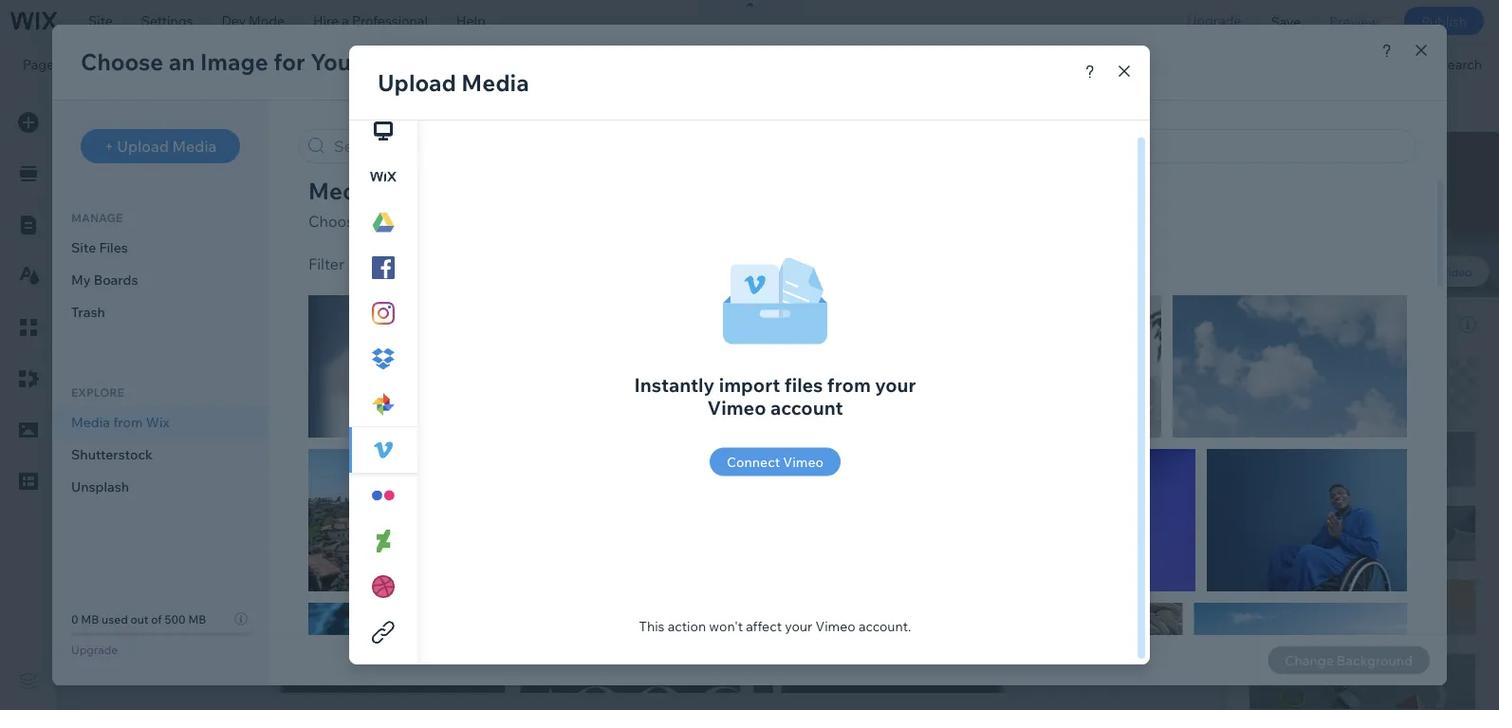 Task type: locate. For each thing, give the bounding box(es) containing it.
help
[[456, 12, 486, 29]]

toro's
[[1349, 348, 1391, 367]]

quick
[[1249, 99, 1292, 118]]

upgrade
[[1188, 12, 1242, 29]]

background
[[1329, 99, 1417, 118]]

quick edit
[[1249, 99, 1325, 118]]

search
[[1439, 55, 1483, 72]]

hire a professional
[[313, 12, 428, 29]]

layout
[[1425, 148, 1467, 164]]

1 horizontal spatial your
[[1420, 442, 1452, 461]]

a
[[342, 12, 349, 29]]

home
[[60, 55, 98, 72]]

1 vertical spatial your
[[1420, 442, 1452, 461]]

your left 'domain'
[[564, 55, 592, 72]]

search button
[[1400, 43, 1500, 84]]

selected
[[1249, 316, 1305, 333]]

title
[[1249, 405, 1277, 422]]

None text field
[[1249, 545, 1420, 579]]

0 vertical spatial your
[[564, 55, 592, 72]]

connect
[[508, 55, 561, 72]]

mode
[[249, 12, 285, 29]]

feed!
[[1394, 348, 1433, 367]]

https://www.wix.com/mysite
[[327, 55, 500, 72]]

your
[[564, 55, 592, 72], [1420, 442, 1452, 461]]

domain
[[595, 55, 643, 72]]

button
[[1249, 522, 1291, 539]]

content
[[1284, 148, 1334, 164]]

welcome to toro's feed!
[[1262, 348, 1433, 367]]

save
[[1272, 13, 1302, 29]]

your right for
[[1420, 442, 1452, 461]]



Task type: vqa. For each thing, say whether or not it's contained in the screenshot.
Section
yes



Task type: describe. For each thing, give the bounding box(es) containing it.
0 horizontal spatial your
[[564, 55, 592, 72]]

furry
[[1262, 465, 1299, 484]]

publish button
[[1405, 7, 1485, 35]]

treats
[[1262, 442, 1305, 461]]

video
[[1442, 264, 1473, 279]]

section
[[1269, 99, 1325, 118]]

preview button
[[1316, 0, 1394, 42]]

publish
[[1422, 13, 1468, 29]]

save button
[[1257, 0, 1316, 42]]

preview
[[1330, 13, 1379, 29]]

https://www.wix.com/mysite connect your domain
[[327, 55, 643, 72]]

paragraph
[[1249, 311, 1314, 328]]

treats and clothes for your furry friends
[[1262, 442, 1452, 484]]

backgrounds
[[1308, 316, 1388, 333]]

clothes
[[1339, 442, 1393, 461]]

your inside treats and clothes for your furry friends
[[1420, 442, 1452, 461]]

for
[[1397, 442, 1416, 461]]

welcome
[[1262, 348, 1328, 367]]

hire
[[313, 12, 339, 29]]

to
[[1331, 348, 1346, 367]]

section background
[[1269, 99, 1417, 118]]

edit
[[1296, 99, 1325, 118]]

friends
[[1302, 465, 1355, 484]]

and
[[1309, 442, 1335, 461]]

settings
[[141, 12, 193, 29]]

selected backgrounds
[[1249, 316, 1388, 333]]

dev
[[222, 12, 246, 29]]

dev mode
[[222, 12, 285, 29]]

professional
[[352, 12, 428, 29]]

site
[[88, 12, 113, 29]]



